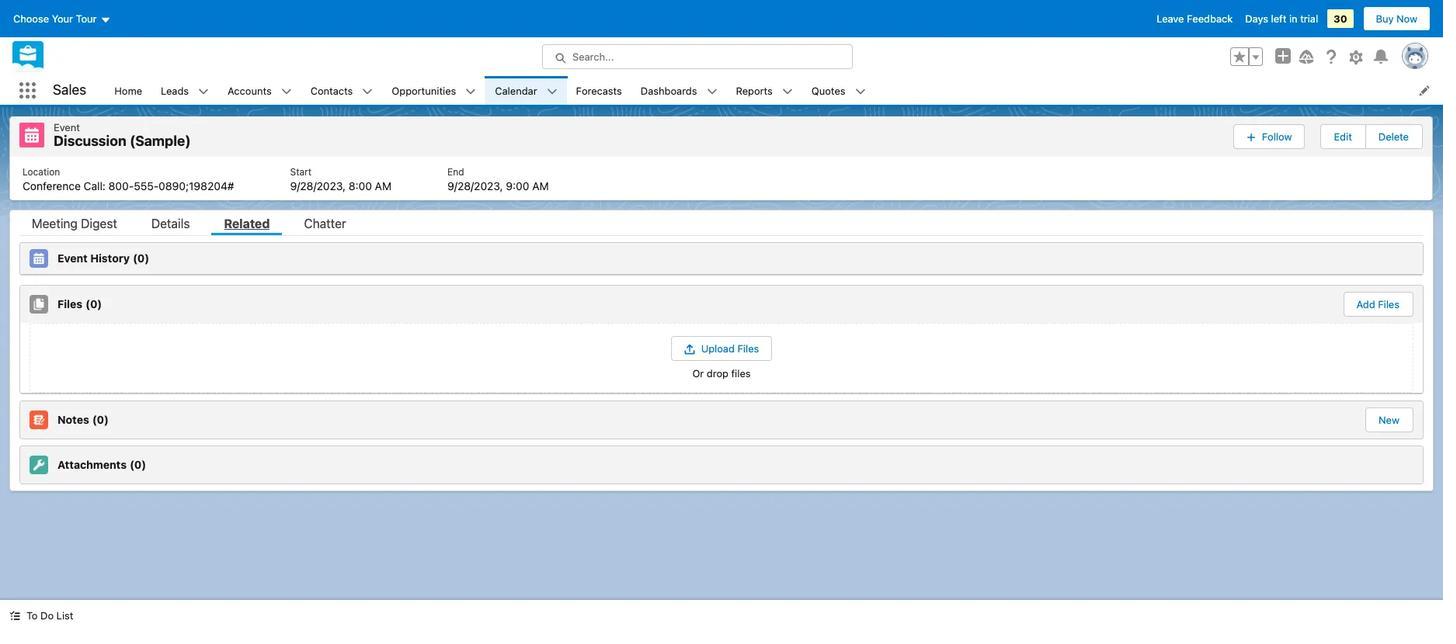 Task type: locate. For each thing, give the bounding box(es) containing it.
do
[[40, 610, 54, 622]]

1 horizontal spatial files
[[738, 342, 759, 355]]

1 vertical spatial event
[[58, 252, 88, 265]]

feedback
[[1187, 12, 1233, 25]]

text default image inside quotes list item
[[855, 86, 866, 97]]

event
[[54, 121, 80, 134], [58, 252, 88, 265]]

text default image down search... button
[[707, 86, 718, 97]]

discussion
[[54, 133, 126, 149]]

event discussion (sample)
[[54, 121, 191, 149]]

30
[[1334, 12, 1348, 25]]

9:00
[[506, 179, 530, 192]]

event history (0)
[[58, 252, 149, 265]]

(0) right notes
[[92, 413, 109, 426]]

home link
[[105, 76, 152, 105]]

1 text default image from the left
[[466, 86, 477, 97]]

0 horizontal spatial text default image
[[466, 86, 477, 97]]

1 horizontal spatial text default image
[[707, 86, 718, 97]]

(0) down the event history (0)
[[86, 297, 102, 311]]

files inside add files button
[[1379, 298, 1400, 310]]

1 horizontal spatial 9/28/2023,
[[448, 179, 503, 192]]

0 vertical spatial event
[[54, 121, 80, 134]]

list
[[105, 76, 1444, 105], [10, 157, 1433, 200]]

buy now
[[1377, 12, 1418, 25]]

list containing home
[[105, 76, 1444, 105]]

accounts
[[228, 84, 272, 97]]

text default image for reports
[[782, 86, 793, 97]]

1 vertical spatial list
[[10, 157, 1433, 200]]

9/28/2023, for 9/28/2023, 9:00 am
[[448, 179, 503, 192]]

text default image right "calendar"
[[547, 86, 558, 97]]

search...
[[573, 51, 614, 63]]

related link
[[212, 216, 282, 235]]

leads list item
[[152, 76, 218, 105]]

event image
[[30, 249, 48, 268]]

edit button
[[1322, 125, 1365, 148]]

tab panel
[[19, 236, 1424, 485]]

opportunities link
[[383, 76, 466, 105]]

files
[[58, 297, 82, 311], [1379, 298, 1400, 310], [738, 342, 759, 355]]

notes (0)
[[58, 413, 109, 426]]

or
[[693, 367, 704, 380]]

files right "add"
[[1379, 298, 1400, 310]]

0 horizontal spatial am
[[375, 179, 392, 192]]

event down meeting digest link
[[58, 252, 88, 265]]

files down the event history (0)
[[58, 297, 82, 311]]

2 horizontal spatial files
[[1379, 298, 1400, 310]]

history
[[90, 252, 130, 265]]

location conference call: 800-555-0890;198204#
[[23, 166, 234, 192]]

text default image right quotes
[[855, 86, 866, 97]]

follow
[[1263, 130, 1293, 143]]

9/28/2023, inside end 9/28/2023, 9:00 am
[[448, 179, 503, 192]]

1 horizontal spatial am
[[532, 179, 549, 192]]

tab panel containing event history
[[19, 236, 1424, 485]]

text default image inside accounts list item
[[281, 86, 292, 97]]

group
[[1231, 47, 1264, 66], [1234, 123, 1424, 150]]

am inside end 9/28/2023, 9:00 am
[[532, 179, 549, 192]]

drop
[[707, 367, 729, 380]]

to
[[26, 610, 38, 622]]

9/28/2023, down 'end'
[[448, 179, 503, 192]]

list containing conference call: 800-555-0890;198204#
[[10, 157, 1433, 200]]

meeting digest link
[[19, 216, 130, 235]]

files (0)
[[58, 297, 102, 311]]

new button
[[1367, 408, 1413, 432]]

(0) for files (0)
[[86, 297, 102, 311]]

am right 9:00
[[532, 179, 549, 192]]

conference
[[23, 179, 81, 192]]

list for home link
[[10, 157, 1433, 200]]

text default image for contacts
[[362, 86, 373, 97]]

text default image inside calendar list item
[[547, 86, 558, 97]]

files for add files
[[1379, 298, 1400, 310]]

dashboards
[[641, 84, 697, 97]]

2 text default image from the left
[[707, 86, 718, 97]]

attachments (0)
[[58, 458, 146, 471]]

event down sales
[[54, 121, 80, 134]]

details link
[[139, 216, 202, 235]]

0 vertical spatial group
[[1231, 47, 1264, 66]]

1 9/28/2023, from the left
[[290, 179, 346, 192]]

am right 8:00
[[375, 179, 392, 192]]

am inside start 9/28/2023, 8:00 am
[[375, 179, 392, 192]]

text default image for dashboards
[[707, 86, 718, 97]]

(0)
[[133, 252, 149, 265], [86, 297, 102, 311], [92, 413, 109, 426], [130, 458, 146, 471]]

start
[[290, 166, 312, 178]]

contacts link
[[301, 76, 362, 105]]

opportunities
[[392, 84, 456, 97]]

9/28/2023, down start
[[290, 179, 346, 192]]

am for 9/28/2023, 9:00 am
[[532, 179, 549, 192]]

text default image
[[466, 86, 477, 97], [707, 86, 718, 97]]

text default image right contacts
[[362, 86, 373, 97]]

2 am from the left
[[532, 179, 549, 192]]

am
[[375, 179, 392, 192], [532, 179, 549, 192]]

0 horizontal spatial files
[[58, 297, 82, 311]]

1 am from the left
[[375, 179, 392, 192]]

left
[[1272, 12, 1287, 25]]

text default image
[[198, 86, 209, 97], [281, 86, 292, 97], [362, 86, 373, 97], [547, 86, 558, 97], [782, 86, 793, 97], [855, 86, 866, 97], [9, 611, 20, 622]]

files up files
[[738, 342, 759, 355]]

text default image inside dashboards 'list item'
[[707, 86, 718, 97]]

add files
[[1357, 298, 1400, 310]]

text default image left "to"
[[9, 611, 20, 622]]

trial
[[1301, 12, 1319, 25]]

text default image inside reports list item
[[782, 86, 793, 97]]

leads link
[[152, 76, 198, 105]]

event inside event discussion (sample)
[[54, 121, 80, 134]]

2 9/28/2023, from the left
[[448, 179, 503, 192]]

calendar link
[[486, 76, 547, 105]]

9/28/2023,
[[290, 179, 346, 192], [448, 179, 503, 192]]

(0) right attachments
[[130, 458, 146, 471]]

add files button
[[1345, 293, 1413, 316]]

9/28/2023, inside start 9/28/2023, 8:00 am
[[290, 179, 346, 192]]

0 vertical spatial list
[[105, 76, 1444, 105]]

(0) for attachments (0)
[[130, 458, 146, 471]]

details
[[151, 216, 190, 230]]

0 horizontal spatial 9/28/2023,
[[290, 179, 346, 192]]

forecasts link
[[567, 76, 632, 105]]

end 9/28/2023, 9:00 am
[[448, 166, 549, 192]]

buy
[[1377, 12, 1394, 25]]

list
[[56, 610, 73, 622]]

text default image right leads
[[198, 86, 209, 97]]

1 vertical spatial group
[[1234, 123, 1424, 150]]

am for 9/28/2023, 8:00 am
[[375, 179, 392, 192]]

add
[[1357, 298, 1376, 310]]

(0) right history
[[133, 252, 149, 265]]

text default image inside contacts list item
[[362, 86, 373, 97]]

text default image inside leads list item
[[198, 86, 209, 97]]

upload
[[701, 342, 735, 355]]

attachments
[[58, 458, 127, 471]]

text default image right accounts
[[281, 86, 292, 97]]

text default image inside opportunities list item
[[466, 86, 477, 97]]

text default image left 'calendar' link
[[466, 86, 477, 97]]

text default image right reports
[[782, 86, 793, 97]]



Task type: describe. For each thing, give the bounding box(es) containing it.
now
[[1397, 12, 1418, 25]]

chatter link
[[292, 216, 359, 235]]

days
[[1246, 12, 1269, 25]]

leads
[[161, 84, 189, 97]]

555-
[[134, 179, 159, 192]]

calendar list item
[[486, 76, 567, 105]]

tour
[[76, 12, 97, 25]]

related
[[224, 216, 270, 230]]

in
[[1290, 12, 1298, 25]]

home
[[114, 84, 142, 97]]

leave feedback
[[1157, 12, 1233, 25]]

choose your tour
[[13, 12, 97, 25]]

reports
[[736, 84, 773, 97]]

leave feedback link
[[1157, 12, 1233, 25]]

meeting
[[32, 216, 78, 230]]

leave
[[1157, 12, 1185, 25]]

or drop files
[[693, 367, 751, 380]]

opportunities list item
[[383, 76, 486, 105]]

choose your tour button
[[12, 6, 112, 31]]

meeting digest
[[32, 216, 117, 230]]

end
[[448, 166, 464, 178]]

start 9/28/2023, 8:00 am
[[290, 166, 392, 192]]

chatter
[[304, 216, 346, 230]]

group containing follow
[[1234, 123, 1424, 150]]

text default image for calendar
[[547, 86, 558, 97]]

calendar
[[495, 84, 537, 97]]

delete button
[[1367, 125, 1422, 148]]

9/28/2023, for 9/28/2023, 8:00 am
[[290, 179, 346, 192]]

your
[[52, 12, 73, 25]]

files for upload files
[[738, 342, 759, 355]]

text default image inside to do list button
[[9, 611, 20, 622]]

0890;198204#
[[159, 179, 234, 192]]

dashboards link
[[632, 76, 707, 105]]

800-
[[109, 179, 134, 192]]

location
[[23, 166, 60, 178]]

(sample)
[[130, 133, 191, 149]]

text default image for quotes
[[855, 86, 866, 97]]

forecasts
[[576, 84, 622, 97]]

event for history
[[58, 252, 88, 265]]

to do list
[[26, 610, 73, 622]]

buy now button
[[1363, 6, 1431, 31]]

8:00
[[349, 179, 372, 192]]

contacts
[[311, 84, 353, 97]]

follow button
[[1234, 124, 1306, 149]]

list for leave feedback link
[[105, 76, 1444, 105]]

text default image for opportunities
[[466, 86, 477, 97]]

delete
[[1379, 130, 1410, 143]]

contacts list item
[[301, 76, 383, 105]]

accounts link
[[218, 76, 281, 105]]

sales
[[53, 82, 86, 98]]

dashboards list item
[[632, 76, 727, 105]]

days left in trial
[[1246, 12, 1319, 25]]

files
[[732, 367, 751, 380]]

search... button
[[542, 44, 853, 69]]

choose
[[13, 12, 49, 25]]

reports link
[[727, 76, 782, 105]]

text default image for leads
[[198, 86, 209, 97]]

edit
[[1335, 130, 1353, 143]]

digest
[[81, 216, 117, 230]]

upload files
[[701, 342, 759, 355]]

quotes
[[812, 84, 846, 97]]

to do list button
[[0, 601, 83, 632]]

reports list item
[[727, 76, 803, 105]]

quotes list item
[[803, 76, 875, 105]]

event for discussion
[[54, 121, 80, 134]]

call:
[[84, 179, 106, 192]]

quotes link
[[803, 76, 855, 105]]

notes
[[58, 413, 89, 426]]

(0) for notes (0)
[[92, 413, 109, 426]]

new
[[1379, 414, 1400, 426]]

accounts list item
[[218, 76, 301, 105]]

text default image for accounts
[[281, 86, 292, 97]]



Task type: vqa. For each thing, say whether or not it's contained in the screenshot.
"Edit" to the right
no



